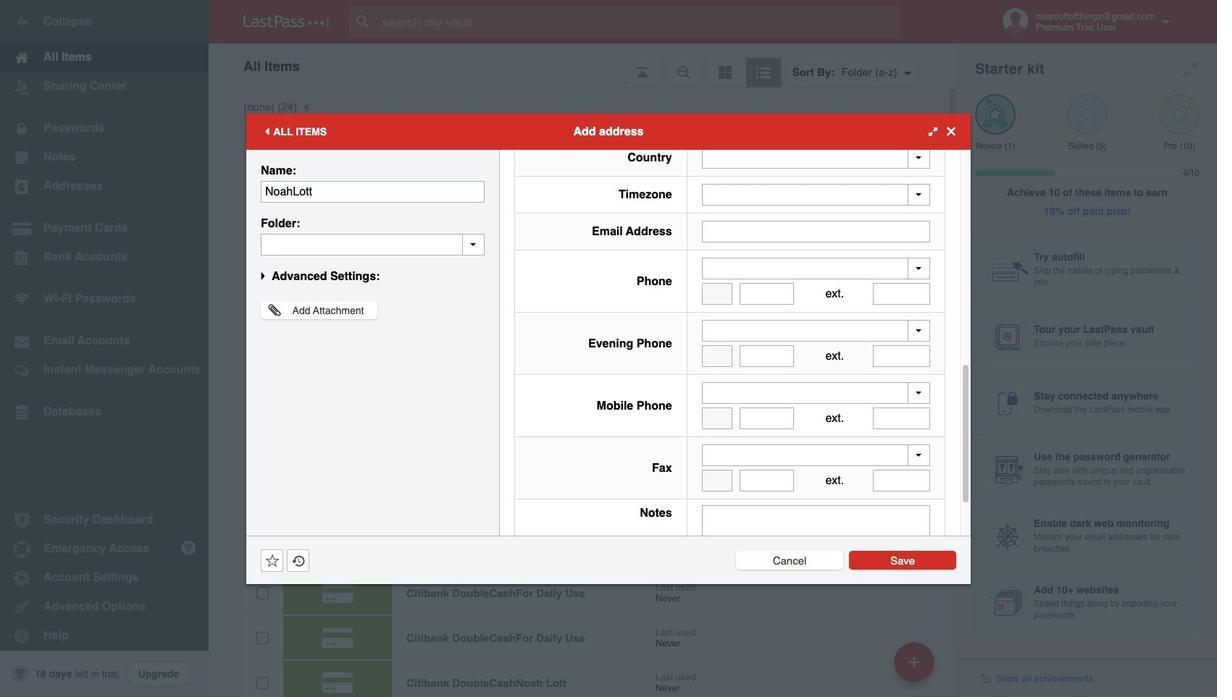Task type: vqa. For each thing, say whether or not it's contained in the screenshot.
Search search box
yes



Task type: locate. For each thing, give the bounding box(es) containing it.
dialog
[[246, 0, 971, 605]]

None text field
[[261, 181, 485, 202], [739, 283, 794, 305], [873, 283, 930, 305], [702, 346, 732, 367], [739, 346, 794, 367], [702, 408, 732, 430], [739, 470, 794, 492], [702, 506, 930, 596], [261, 181, 485, 202], [739, 283, 794, 305], [873, 283, 930, 305], [702, 346, 732, 367], [739, 346, 794, 367], [702, 408, 732, 430], [739, 470, 794, 492], [702, 506, 930, 596]]

None text field
[[702, 221, 930, 243], [261, 234, 485, 255], [702, 283, 732, 305], [873, 346, 930, 367], [739, 408, 794, 430], [873, 408, 930, 430], [702, 470, 732, 492], [873, 470, 930, 492], [702, 221, 930, 243], [261, 234, 485, 255], [702, 283, 732, 305], [873, 346, 930, 367], [739, 408, 794, 430], [873, 408, 930, 430], [702, 470, 732, 492], [873, 470, 930, 492]]

lastpass image
[[243, 15, 329, 28]]

Search search field
[[349, 6, 928, 38]]



Task type: describe. For each thing, give the bounding box(es) containing it.
new item navigation
[[889, 638, 943, 698]]

search my vault text field
[[349, 6, 928, 38]]

new item image
[[909, 657, 919, 668]]

main navigation navigation
[[0, 0, 209, 698]]

vault options navigation
[[209, 43, 958, 87]]



